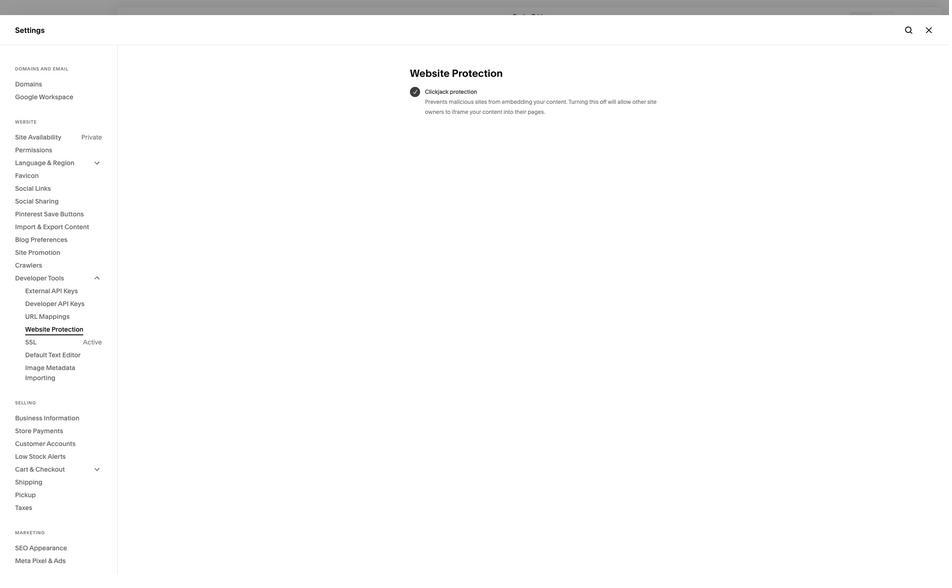 Task type: locate. For each thing, give the bounding box(es) containing it.
0 horizontal spatial website protection
[[25, 325, 83, 334]]

analytics link
[[15, 122, 102, 133]]

off
[[600, 98, 607, 105]]

favicon social links social sharing pinterest save buttons import & export content blog preferences site promotion crawlers
[[15, 172, 89, 270]]

1 vertical spatial marketing
[[15, 530, 45, 535]]

protection down url mappings link
[[52, 325, 83, 334]]

1 vertical spatial website protection
[[25, 325, 83, 334]]

keys
[[63, 287, 78, 295], [70, 300, 85, 308]]

shipping
[[15, 478, 42, 487]]

a
[[528, 13, 531, 19]]

importing
[[25, 374, 55, 382]]

1 horizontal spatial website protection
[[410, 67, 503, 80]]

analytics
[[15, 123, 47, 132]]

& left export
[[37, 223, 41, 231]]

1 vertical spatial domains
[[15, 80, 42, 88]]

image
[[25, 364, 45, 372]]

crawlers
[[15, 261, 42, 270]]

help link
[[15, 489, 31, 499]]

1 vertical spatial selling
[[15, 400, 36, 405]]

active
[[83, 338, 102, 346]]

developer tools
[[15, 274, 64, 282]]

site down analytics at the top left of page
[[15, 133, 27, 141]]

other
[[633, 98, 646, 105]]

promotion
[[28, 249, 60, 257]]

website protection up protection
[[410, 67, 503, 80]]

information
[[44, 414, 79, 422]]

settings up the domains and email
[[15, 25, 45, 35]]

and
[[40, 66, 51, 71]]

seo appearance meta pixel & ads
[[15, 544, 67, 565]]

book
[[513, 13, 526, 19]]

0 vertical spatial developer
[[15, 274, 47, 282]]

0 vertical spatial marketing
[[15, 90, 51, 99]]

selling down the domains and email
[[15, 73, 39, 82]]

1 vertical spatial protection
[[52, 325, 83, 334]]

settings
[[15, 25, 45, 35], [15, 473, 44, 482]]

developer down crawlers
[[15, 274, 47, 282]]

protection
[[452, 67, 503, 80], [52, 325, 83, 334]]

0 vertical spatial selling
[[15, 73, 39, 82]]

cart & checkout
[[15, 465, 65, 474]]

2 site from the top
[[15, 249, 27, 257]]

iframe
[[452, 108, 469, 115]]

1 vertical spatial site
[[15, 249, 27, 257]]

embedding
[[502, 98, 532, 105]]

0 vertical spatial social
[[15, 184, 34, 193]]

2 social from the top
[[15, 197, 34, 205]]

1 vertical spatial social
[[15, 197, 34, 205]]

domains up google
[[15, 80, 42, 88]]

keys up url mappings link
[[70, 300, 85, 308]]

social sharing link
[[15, 195, 102, 208]]

developer inside external api keys developer api keys url mappings
[[25, 300, 57, 308]]

language & region
[[15, 159, 74, 167]]

selling link
[[15, 73, 102, 84]]

image metadata importing link
[[25, 362, 102, 384]]

developer
[[15, 274, 47, 282], [25, 300, 57, 308]]

2 marketing from the top
[[15, 530, 45, 535]]

api down tools
[[51, 287, 62, 295]]

1 vertical spatial developer
[[25, 300, 57, 308]]

api
[[51, 287, 62, 295], [58, 300, 69, 308]]

cart & checkout button
[[15, 463, 102, 476]]

2 settings from the top
[[15, 473, 44, 482]]

& inside favicon social links social sharing pinterest save buttons import & export content blog preferences site promotion crawlers
[[37, 223, 41, 231]]

social
[[15, 184, 34, 193], [15, 197, 34, 205]]

your up the pages.
[[534, 98, 545, 105]]

selling up the business
[[15, 400, 36, 405]]

email
[[53, 66, 68, 71]]

website link
[[15, 56, 102, 67]]

0 vertical spatial domains
[[15, 66, 39, 71]]

1 selling from the top
[[15, 73, 39, 82]]

cart & checkout link
[[15, 463, 102, 476]]

1 vertical spatial settings
[[15, 473, 44, 482]]

domains inside domains google workspace
[[15, 80, 42, 88]]

0 vertical spatial your
[[534, 98, 545, 105]]

site promotion link
[[15, 246, 102, 259]]

acuity
[[15, 139, 37, 148]]

pixel
[[32, 557, 47, 565]]

developer tools link
[[15, 272, 102, 285]]

clickjack
[[425, 88, 449, 95]]

your down sites
[[470, 108, 481, 115]]

favicon
[[15, 172, 39, 180]]

export
[[43, 223, 63, 231]]

site availability
[[15, 133, 61, 141]]

shipping pickup taxes
[[15, 478, 42, 512]]

permissions
[[15, 146, 52, 154]]

1 horizontal spatial protection
[[452, 67, 503, 80]]

2 domains from the top
[[15, 80, 42, 88]]

pickup link
[[15, 489, 102, 502]]

& left the region
[[47, 159, 51, 167]]

& right the cart
[[30, 465, 34, 474]]

1 domains from the top
[[15, 66, 39, 71]]

permissions link
[[15, 144, 102, 157]]

website up the domains and email
[[15, 57, 44, 66]]

meta pixel & ads link
[[15, 555, 102, 568]]

marketing
[[15, 90, 51, 99], [15, 530, 45, 535]]

allow
[[618, 98, 631, 105]]

0 vertical spatial website protection
[[410, 67, 503, 80]]

0 vertical spatial site
[[15, 133, 27, 141]]

domains for and
[[15, 66, 39, 71]]

language & region button
[[15, 157, 102, 169]]

store
[[15, 427, 31, 435]]

website up site availability on the left
[[15, 119, 37, 124]]

stock
[[29, 453, 46, 461]]

asset library link
[[15, 456, 102, 467]]

blog
[[15, 236, 29, 244]]

domains left and
[[15, 66, 39, 71]]

website protection down mappings
[[25, 325, 83, 334]]

domains
[[15, 66, 39, 71], [15, 80, 42, 88]]

protection up protection
[[452, 67, 503, 80]]

seo
[[15, 544, 28, 552]]

social up pinterest
[[15, 197, 34, 205]]

& inside dropdown button
[[47, 159, 51, 167]]

editor
[[62, 351, 81, 359]]

site inside favicon social links social sharing pinterest save buttons import & export content blog preferences site promotion crawlers
[[15, 249, 27, 257]]

0 vertical spatial settings
[[15, 25, 45, 35]]

external api keys developer api keys url mappings
[[25, 287, 85, 321]]

& left ads
[[48, 557, 52, 565]]

seo appearance link
[[15, 542, 102, 555]]

0 vertical spatial protection
[[452, 67, 503, 80]]

your
[[534, 98, 545, 105], [470, 108, 481, 115]]

keys up developer api keys link
[[63, 287, 78, 295]]

website up "clickjack"
[[410, 67, 450, 80]]

site down blog
[[15, 249, 27, 257]]

0 horizontal spatial your
[[470, 108, 481, 115]]

social down "favicon"
[[15, 184, 34, 193]]

api up url mappings link
[[58, 300, 69, 308]]

developer down external at the left of the page
[[25, 300, 57, 308]]

favicon link
[[15, 169, 102, 182]]

& inside seo appearance meta pixel & ads
[[48, 557, 52, 565]]

settings down asset
[[15, 473, 44, 482]]

social links link
[[15, 182, 102, 195]]



Task type: describe. For each thing, give the bounding box(es) containing it.
business information link
[[15, 412, 102, 425]]

owners
[[425, 108, 444, 115]]

settings link
[[15, 472, 102, 483]]

default text editor link
[[25, 349, 102, 362]]

1 vertical spatial your
[[470, 108, 481, 115]]

help
[[15, 489, 31, 498]]

import
[[15, 223, 36, 231]]

content.
[[546, 98, 568, 105]]

region
[[53, 159, 74, 167]]

shipping link
[[15, 476, 102, 489]]

language
[[15, 159, 46, 167]]

1 vertical spatial api
[[58, 300, 69, 308]]

google workspace link
[[15, 91, 102, 103]]

0 vertical spatial api
[[51, 287, 62, 295]]

pickup
[[15, 491, 36, 499]]

text
[[48, 351, 61, 359]]

mappings
[[39, 313, 70, 321]]

language & region link
[[15, 157, 102, 169]]

edit
[[127, 16, 140, 23]]

pinterest save buttons link
[[15, 208, 102, 221]]

their
[[515, 108, 526, 115]]

alerts
[[48, 453, 66, 461]]

buttons
[[60, 210, 84, 218]]

& inside dropdown button
[[30, 465, 34, 474]]

simonjacob477@gmail.com button
[[14, 517, 107, 535]]

private
[[81, 133, 102, 141]]

marketing link
[[15, 89, 102, 100]]

to
[[445, 108, 451, 115]]

0 vertical spatial keys
[[63, 287, 78, 295]]

url
[[25, 313, 37, 321]]

prevents
[[425, 98, 448, 105]]

developer inside dropdown button
[[15, 274, 47, 282]]

save
[[44, 210, 59, 218]]

business information store payments customer accounts low stock alerts
[[15, 414, 79, 461]]

domains for google
[[15, 80, 42, 88]]

website protection link
[[25, 323, 102, 336]]

1 vertical spatial keys
[[70, 300, 85, 308]]

external api keys link
[[25, 285, 102, 297]]

1 horizontal spatial your
[[534, 98, 545, 105]]

external
[[25, 287, 50, 295]]

1 site from the top
[[15, 133, 27, 141]]

checkout
[[35, 465, 65, 474]]

appearance
[[29, 544, 67, 552]]

cart
[[15, 465, 28, 474]]

1 social from the top
[[15, 184, 34, 193]]

content
[[65, 223, 89, 231]]

table
[[532, 13, 546, 19]]

low
[[15, 453, 28, 461]]

blog preferences link
[[15, 233, 102, 246]]

site
[[647, 98, 657, 105]]

library
[[37, 456, 61, 465]]

domains google workspace
[[15, 80, 73, 101]]

low stock alerts link
[[15, 450, 102, 463]]

taxes
[[15, 504, 32, 512]]

0 horizontal spatial protection
[[52, 325, 83, 334]]

scheduling
[[39, 139, 78, 148]]

content
[[482, 108, 502, 115]]

malicious
[[449, 98, 474, 105]]

url mappings link
[[25, 310, 102, 323]]

turning
[[569, 98, 588, 105]]

developer api keys link
[[25, 297, 102, 310]]

metadata
[[46, 364, 75, 372]]

workspace
[[39, 93, 73, 101]]

into
[[504, 108, 513, 115]]

default text editor image metadata importing
[[25, 351, 81, 382]]

sharing
[[35, 197, 59, 205]]

2 selling from the top
[[15, 400, 36, 405]]

edit button
[[121, 11, 146, 28]]

import & export content link
[[15, 221, 102, 233]]

tools
[[48, 274, 64, 282]]

1 settings from the top
[[15, 25, 45, 35]]

1 marketing from the top
[[15, 90, 51, 99]]

ads
[[54, 557, 66, 565]]

business
[[15, 414, 42, 422]]

pages.
[[528, 108, 545, 115]]

store payments link
[[15, 425, 102, 438]]

will
[[608, 98, 616, 105]]

clickjack protection prevents malicious sites from embedding your content. turning this off will allow other site owners to iframe your content into their pages.
[[425, 88, 657, 115]]

domains link
[[15, 78, 102, 91]]

pinterest
[[15, 210, 42, 218]]

settings inside settings link
[[15, 473, 44, 482]]

links
[[35, 184, 51, 193]]

asset
[[15, 456, 35, 465]]

asset library
[[15, 456, 61, 465]]

domains and email
[[15, 66, 68, 71]]

customer accounts link
[[15, 438, 102, 450]]

preferences
[[31, 236, 68, 244]]

this
[[589, 98, 599, 105]]

website down url on the bottom left of the page
[[25, 325, 50, 334]]

acuity scheduling
[[15, 139, 78, 148]]

acuity scheduling link
[[15, 139, 102, 150]]



Task type: vqa. For each thing, say whether or not it's contained in the screenshot.
Jacob Simon simonjacob477@gmail.com
no



